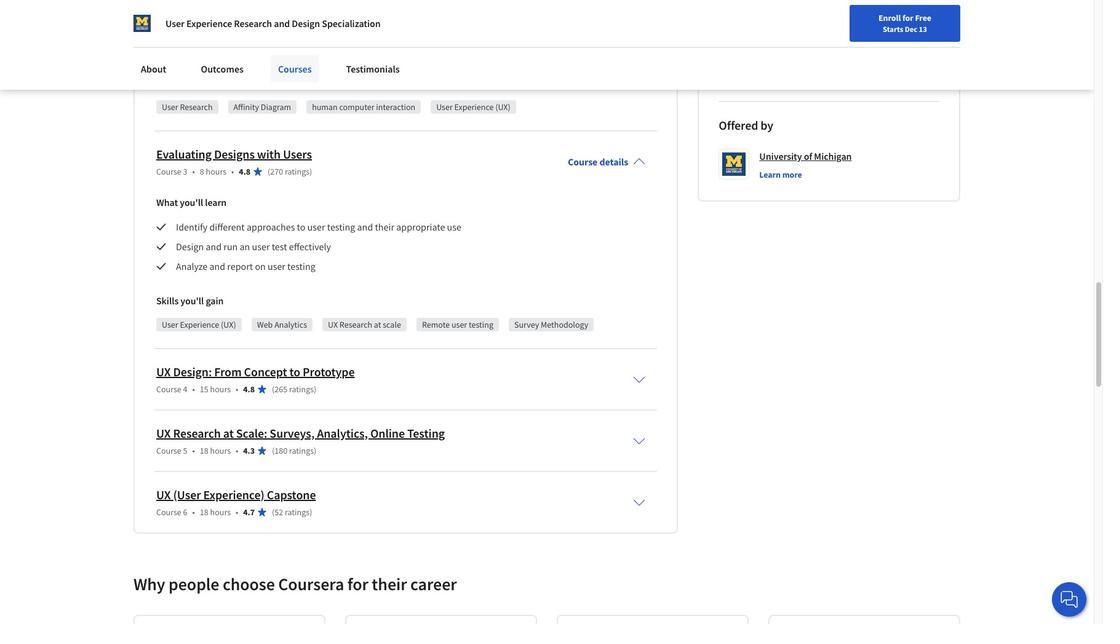 Task type: vqa. For each thing, say whether or not it's contained in the screenshot.
(73.4K
no



Task type: describe. For each thing, give the bounding box(es) containing it.
• right 4
[[192, 384, 195, 395]]

designs
[[214, 146, 255, 162]]

university of michigan link
[[759, 149, 852, 164]]

analytics
[[274, 319, 307, 330]]

michigan
[[814, 150, 852, 162]]

identify
[[176, 221, 207, 233]]

situ
[[458, 42, 473, 55]]

design:
[[173, 364, 212, 380]]

0 horizontal spatial design
[[176, 240, 204, 253]]

user experience research and design specialization
[[165, 17, 381, 30]]

user down skills
[[162, 319, 178, 330]]

• right 6
[[192, 507, 195, 518]]

structured
[[355, 42, 398, 55]]

1 vertical spatial to
[[289, 364, 300, 380]]

4.7
[[243, 507, 255, 518]]

users
[[283, 146, 312, 162]]

appropriate
[[396, 221, 445, 233]]

outcomes
[[201, 63, 244, 75]]

to-
[[232, 23, 244, 35]]

use
[[447, 221, 461, 233]]

5
[[183, 445, 187, 456]]

and left run
[[206, 240, 222, 253]]

enroll
[[879, 12, 901, 23]]

course for evaluating designs with users
[[156, 166, 181, 177]]

university
[[759, 150, 802, 162]]

from
[[214, 364, 242, 380]]

design and run an user test effectively
[[176, 240, 331, 253]]

6
[[183, 507, 187, 518]]

what you'll learn
[[156, 196, 227, 209]]

testimonials
[[346, 63, 400, 75]]

prototype
[[303, 364, 355, 380]]

hours for research
[[210, 445, 231, 456]]

courses inside 3 courses • 80,872 learners
[[763, 46, 792, 57]]

2 vertical spatial experience
[[180, 319, 219, 330]]

( 270 ratings )
[[268, 166, 312, 177]]

( for users
[[268, 166, 270, 177]]

scale
[[383, 319, 401, 330]]

remote user testing
[[422, 319, 493, 330]]

ux for ux design: from concept to prototype
[[156, 364, 171, 380]]

research
[[378, 23, 413, 35]]

different
[[209, 221, 245, 233]]

effectively
[[289, 240, 331, 253]]

web
[[257, 319, 273, 330]]

8
[[200, 166, 204, 177]]

testing
[[407, 426, 445, 441]]

report
[[227, 260, 253, 272]]

for up conducting
[[319, 23, 330, 35]]

( for capstone
[[272, 507, 275, 518]]

ratings for scale:
[[289, 445, 314, 456]]

ux design: from concept to prototype link
[[156, 364, 355, 380]]

180
[[275, 445, 287, 456]]

why
[[134, 573, 165, 595]]

1 vertical spatial (ux)
[[221, 319, 236, 330]]

1 vertical spatial 3
[[183, 166, 187, 177]]

skills
[[156, 295, 179, 307]]

of
[[804, 150, 812, 162]]

outcomes link
[[193, 55, 251, 82]]

more
[[782, 169, 802, 180]]

in-
[[447, 42, 458, 55]]

course 5 • 18 hours •
[[156, 445, 238, 456]]

starts
[[883, 24, 903, 34]]

ux research at scale: surveys, analytics, online testing link
[[156, 426, 445, 441]]

remote
[[422, 319, 450, 330]]

1 horizontal spatial user experience (ux)
[[436, 101, 510, 113]]

) for capstone
[[310, 507, 312, 518]]

course inside course details dropdown button
[[568, 156, 598, 168]]

human computer interaction
[[312, 101, 415, 113]]

offered
[[719, 117, 758, 133]]

2 horizontal spatial testing
[[469, 319, 493, 330]]

and left appropriate
[[357, 221, 373, 233]]

course for ux design: from concept to prototype
[[156, 384, 181, 395]]

capstone
[[267, 487, 316, 503]]

surveys,
[[270, 426, 315, 441]]

practices
[[232, 42, 269, 55]]

with
[[257, 146, 281, 162]]

at for scale
[[374, 319, 381, 330]]

• left 80,872
[[797, 45, 800, 58]]

1 vertical spatial their
[[372, 573, 407, 595]]

survey methodology
[[514, 319, 588, 330]]

walls
[[577, 42, 598, 55]]

evaluating designs with users link
[[156, 146, 312, 162]]

people
[[169, 573, 219, 595]]

and left the report
[[209, 260, 225, 272]]

learn
[[205, 196, 227, 209]]

52
[[275, 507, 283, 518]]

• right 5
[[192, 445, 195, 456]]

course for ux (user experience) capstone
[[156, 507, 181, 518]]

(user
[[173, 487, 201, 503]]

interaction
[[376, 101, 415, 113]]

3 inside 3 courses • 80,872 learners
[[757, 46, 761, 57]]

3 courses • 80,872 learners
[[757, 45, 860, 58]]

you'll for learn
[[180, 196, 203, 209]]

hours for (user
[[210, 507, 231, 518]]

ux for ux (user experience) capstone
[[156, 487, 171, 503]]

) for scale:
[[314, 445, 316, 456]]

0 horizontal spatial an
[[201, 23, 211, 35]]

analyze
[[176, 260, 207, 272]]

testing for to
[[327, 221, 355, 233]]

265
[[275, 384, 287, 395]]

course 4 • 15 hours •
[[156, 384, 238, 395]]

0 vertical spatial experience
[[186, 17, 232, 30]]

affinity diagram
[[234, 101, 291, 113]]

on
[[255, 260, 266, 272]]

you'll for gain
[[180, 295, 204, 307]]

approaches
[[247, 221, 295, 233]]

ux for ux research at scale: surveys, analytics, online testing
[[156, 426, 171, 441]]

ux (user experience) capstone
[[156, 487, 316, 503]]

for right coursera
[[347, 573, 368, 595]]

analyze and report on user testing
[[176, 260, 315, 272]]



Task type: locate. For each thing, give the bounding box(es) containing it.
1 vertical spatial courses
[[278, 63, 312, 75]]

0 horizontal spatial testing
[[287, 260, 315, 272]]

to
[[297, 221, 305, 233], [289, 364, 300, 380]]

1 horizontal spatial 3
[[757, 46, 761, 57]]

4.8
[[239, 166, 250, 177], [243, 384, 255, 395]]

learn for learn an end-to-end methodology for qualitative research
[[176, 23, 199, 35]]

0 horizontal spatial courses
[[278, 63, 312, 75]]

ux left design:
[[156, 364, 171, 380]]

courses down conducting
[[278, 63, 312, 75]]

to up "( 265 ratings )"
[[289, 364, 300, 380]]

(ux)
[[495, 101, 510, 113], [221, 319, 236, 330]]

an left end-
[[201, 23, 211, 35]]

course for ux research at scale: surveys, analytics, online testing
[[156, 445, 181, 456]]

you'll left gain
[[180, 295, 204, 307]]

1 vertical spatial experience
[[454, 101, 494, 113]]

research up the "practices"
[[234, 17, 272, 30]]

by
[[761, 117, 773, 133]]

1 horizontal spatial learn
[[759, 169, 781, 180]]

) down capstone
[[310, 507, 312, 518]]

ux for ux research at scale
[[328, 319, 338, 330]]

4.8 for from
[[243, 384, 255, 395]]

1 horizontal spatial testing
[[327, 221, 355, 233]]

testing right remote
[[469, 319, 493, 330]]

ratings right 52
[[285, 507, 310, 518]]

survey
[[514, 319, 539, 330]]

hours right 15
[[210, 384, 231, 395]]

testing down effectively
[[287, 260, 315, 272]]

• down evaluating designs with users link
[[231, 166, 234, 177]]

( right 4.7
[[272, 507, 275, 518]]

affinity
[[546, 42, 575, 55]]

interviews,
[[400, 42, 445, 55]]

18 for research
[[200, 445, 208, 456]]

0 vertical spatial courses
[[763, 46, 792, 57]]

human
[[312, 101, 338, 113]]

course 6 • 18 hours •
[[156, 507, 238, 518]]

1 vertical spatial you'll
[[180, 295, 204, 307]]

1 horizontal spatial courses
[[763, 46, 792, 57]]

0 vertical spatial 18
[[200, 445, 208, 456]]

testing for on
[[287, 260, 315, 272]]

enroll for free starts dec 13
[[879, 12, 931, 34]]

0 vertical spatial (ux)
[[495, 101, 510, 113]]

research for ux research at scale: surveys, analytics, online testing
[[173, 426, 221, 441]]

course
[[568, 156, 598, 168], [156, 166, 181, 177], [156, 384, 181, 395], [156, 445, 181, 456], [156, 507, 181, 518]]

about link
[[134, 55, 174, 82]]

0 vertical spatial to
[[297, 221, 305, 233]]

english
[[858, 14, 888, 26]]

ratings for concept
[[289, 384, 314, 395]]

0 vertical spatial at
[[374, 319, 381, 330]]

learn for learn more
[[759, 169, 781, 180]]

user experience (ux) down skills you'll gain
[[162, 319, 236, 330]]

) down the "prototype"
[[314, 384, 316, 395]]

( for concept
[[272, 384, 275, 395]]

learn more
[[759, 169, 802, 180]]

15
[[200, 384, 208, 395]]

• down "from"
[[236, 384, 238, 395]]

ux right analytics
[[328, 319, 338, 330]]

show notifications image
[[928, 15, 943, 30]]

experience up good
[[186, 17, 232, 30]]

user down the about link
[[162, 101, 178, 113]]

career
[[410, 573, 457, 595]]

run
[[224, 240, 238, 253]]

testing up effectively
[[327, 221, 355, 233]]

1 horizontal spatial an
[[240, 240, 250, 253]]

hours left 4.3
[[210, 445, 231, 456]]

scale:
[[236, 426, 267, 441]]

affinity
[[234, 101, 259, 113]]

testimonials link
[[339, 55, 407, 82]]

user for to
[[307, 221, 325, 233]]

research up course 5 • 18 hours •
[[173, 426, 221, 441]]

13
[[919, 24, 927, 34]]

1 vertical spatial learn
[[759, 169, 781, 180]]

university of michigan
[[759, 150, 852, 162]]

what
[[156, 196, 178, 209]]

(ux) down observation,
[[495, 101, 510, 113]]

learn inside button
[[759, 169, 781, 180]]

university of michigan image
[[134, 15, 151, 32]]

( right 4.3
[[272, 445, 275, 456]]

english button
[[836, 0, 910, 40]]

0 horizontal spatial 3
[[183, 166, 187, 177]]

• left 4.7
[[236, 507, 238, 518]]

user up explore
[[165, 17, 185, 30]]

an right run
[[240, 240, 250, 253]]

user right remote
[[452, 319, 467, 330]]

experience
[[186, 17, 232, 30], [454, 101, 494, 113], [180, 319, 219, 330]]

coursera
[[278, 573, 344, 595]]

1 vertical spatial an
[[240, 240, 250, 253]]

dec
[[905, 24, 917, 34]]

user up effectively
[[307, 221, 325, 233]]

explore
[[176, 42, 207, 55]]

and left affinity
[[528, 42, 544, 55]]

2 18 from the top
[[200, 507, 208, 518]]

course left 4
[[156, 384, 181, 395]]

4.8 down designs
[[239, 166, 250, 177]]

user right the interaction
[[436, 101, 453, 113]]

• left 4.3
[[236, 445, 238, 456]]

at left scale
[[374, 319, 381, 330]]

end-
[[213, 23, 232, 35]]

user for on
[[268, 260, 285, 272]]

computer
[[339, 101, 374, 113]]

good
[[209, 42, 230, 55]]

1 horizontal spatial at
[[374, 319, 381, 330]]

learn
[[176, 23, 199, 35], [759, 169, 781, 180]]

learn down university
[[759, 169, 781, 180]]

18 for (user
[[200, 507, 208, 518]]

user for an
[[252, 240, 270, 253]]

to up effectively
[[297, 221, 305, 233]]

for down methodology
[[271, 42, 282, 55]]

2 vertical spatial testing
[[469, 319, 493, 330]]

you'll
[[180, 196, 203, 209], [180, 295, 204, 307]]

and
[[274, 17, 290, 30], [528, 42, 544, 55], [357, 221, 373, 233], [206, 240, 222, 253], [209, 260, 225, 272]]

for inside enroll for free starts dec 13
[[903, 12, 913, 23]]

ux design: from concept to prototype
[[156, 364, 355, 380]]

learn more button
[[759, 169, 802, 181]]

ratings down users
[[285, 166, 310, 177]]

( down with
[[268, 166, 270, 177]]

0 vertical spatial 4.8
[[239, 166, 250, 177]]

research down outcomes link
[[180, 101, 213, 113]]

free
[[915, 12, 931, 23]]

1 vertical spatial testing
[[287, 260, 315, 272]]

ux left (user
[[156, 487, 171, 503]]

specialization
[[322, 17, 381, 30]]

0 horizontal spatial learn
[[176, 23, 199, 35]]

270
[[270, 166, 283, 177]]

analytics,
[[317, 426, 368, 441]]

design down identify
[[176, 240, 204, 253]]

0 vertical spatial an
[[201, 23, 211, 35]]

about
[[141, 63, 166, 75]]

1 vertical spatial 18
[[200, 507, 208, 518]]

research left scale
[[340, 319, 372, 330]]

4
[[183, 384, 187, 395]]

ux
[[328, 319, 338, 330], [156, 364, 171, 380], [156, 426, 171, 441], [156, 487, 171, 503]]

course left details
[[568, 156, 598, 168]]

1 horizontal spatial design
[[292, 17, 320, 30]]

research
[[234, 17, 272, 30], [180, 101, 213, 113], [340, 319, 372, 330], [173, 426, 221, 441]]

3
[[757, 46, 761, 57], [183, 166, 187, 177]]

( 180 ratings )
[[272, 445, 316, 456]]

evaluating
[[156, 146, 212, 162]]

1 vertical spatial design
[[176, 240, 204, 253]]

4.8 down ux design: from concept to prototype link
[[243, 384, 255, 395]]

semi-
[[332, 42, 355, 55]]

0 vertical spatial 3
[[757, 46, 761, 57]]

diagram
[[261, 101, 291, 113]]

4.3
[[243, 445, 255, 456]]

skills you'll gain
[[156, 295, 224, 307]]

choose
[[223, 573, 275, 595]]

0 horizontal spatial (ux)
[[221, 319, 236, 330]]

1 vertical spatial 4.8
[[243, 384, 255, 395]]

user research
[[162, 101, 213, 113]]

experience)
[[203, 487, 264, 503]]

ratings for users
[[285, 166, 310, 177]]

design up conducting
[[292, 17, 320, 30]]

80,872
[[805, 46, 829, 57]]

courses left 80,872
[[763, 46, 792, 57]]

concept
[[244, 364, 287, 380]]

course details button
[[558, 138, 655, 185]]

course left 5
[[156, 445, 181, 456]]

user right on
[[268, 260, 285, 272]]

research for ux research at scale
[[340, 319, 372, 330]]

their left career
[[372, 573, 407, 595]]

learn an end-to-end methodology for qualitative research
[[176, 23, 413, 35]]

) down users
[[310, 166, 312, 177]]

user left test
[[252, 240, 270, 253]]

3 left the 8 on the left top of page
[[183, 166, 187, 177]]

ratings for capstone
[[285, 507, 310, 518]]

for up dec
[[903, 12, 913, 23]]

end
[[244, 23, 259, 35]]

at
[[374, 319, 381, 330], [223, 426, 234, 441]]

learners
[[830, 46, 860, 57]]

hours for designs
[[206, 166, 226, 177]]

chat with us image
[[1059, 590, 1079, 610]]

0 vertical spatial learn
[[176, 23, 199, 35]]

18 right 5
[[200, 445, 208, 456]]

research for user research
[[180, 101, 213, 113]]

ux up course 5 • 18 hours •
[[156, 426, 171, 441]]

1 horizontal spatial (ux)
[[495, 101, 510, 113]]

for
[[903, 12, 913, 23], [319, 23, 330, 35], [271, 42, 282, 55], [347, 573, 368, 595]]

experience down the situ
[[454, 101, 494, 113]]

0 vertical spatial design
[[292, 17, 320, 30]]

) down ux research at scale: surveys, analytics, online testing link at the left bottom
[[314, 445, 316, 456]]

0 vertical spatial user experience (ux)
[[436, 101, 510, 113]]

their left appropriate
[[375, 221, 394, 233]]

qualitative
[[332, 23, 376, 35]]

online
[[370, 426, 405, 441]]

an
[[201, 23, 211, 35], [240, 240, 250, 253]]

ux research at scale: surveys, analytics, online testing
[[156, 426, 445, 441]]

hours right the 8 on the left top of page
[[206, 166, 226, 177]]

None search field
[[175, 8, 471, 32]]

ux research at scale
[[328, 319, 401, 330]]

(ux) down gain
[[221, 319, 236, 330]]

0 vertical spatial you'll
[[180, 196, 203, 209]]

0 horizontal spatial at
[[223, 426, 234, 441]]

experience down skills you'll gain
[[180, 319, 219, 330]]

why people choose coursera for their career
[[134, 573, 457, 595]]

0 horizontal spatial user experience (ux)
[[162, 319, 236, 330]]

( 52 ratings )
[[272, 507, 312, 518]]

) for users
[[310, 166, 312, 177]]

and right end
[[274, 17, 290, 30]]

( 265 ratings )
[[272, 384, 316, 395]]

( for scale:
[[272, 445, 275, 456]]

0 vertical spatial testing
[[327, 221, 355, 233]]

3 left 80,872
[[757, 46, 761, 57]]

courses link
[[271, 55, 319, 82]]

gain
[[206, 295, 224, 307]]

hours
[[206, 166, 226, 177], [210, 384, 231, 395], [210, 445, 231, 456], [210, 507, 231, 518]]

0 vertical spatial their
[[375, 221, 394, 233]]

1 18 from the top
[[200, 445, 208, 456]]

1 vertical spatial at
[[223, 426, 234, 441]]

hours down experience)
[[210, 507, 231, 518]]

ratings down ux research at scale: surveys, analytics, online testing link at the left bottom
[[289, 445, 314, 456]]

you'll left the learn
[[180, 196, 203, 209]]

course down evaluating
[[156, 166, 181, 177]]

hours for design:
[[210, 384, 231, 395]]

4.8 for with
[[239, 166, 250, 177]]

evaluating designs with users
[[156, 146, 312, 162]]

at for scale:
[[223, 426, 234, 441]]

learn up explore
[[176, 23, 199, 35]]

user experience (ux) down the situ
[[436, 101, 510, 113]]

at left scale: at the bottom of page
[[223, 426, 234, 441]]

1 vertical spatial user experience (ux)
[[162, 319, 236, 330]]

course 3 • 8 hours •
[[156, 166, 234, 177]]

) for concept
[[314, 384, 316, 395]]

18 right 6
[[200, 507, 208, 518]]

testing
[[327, 221, 355, 233], [287, 260, 315, 272], [469, 319, 493, 330]]

course left 6
[[156, 507, 181, 518]]

• left the 8 on the left top of page
[[192, 166, 195, 177]]

( down concept
[[272, 384, 275, 395]]

ratings right 265
[[289, 384, 314, 395]]

offered by
[[719, 117, 773, 133]]



